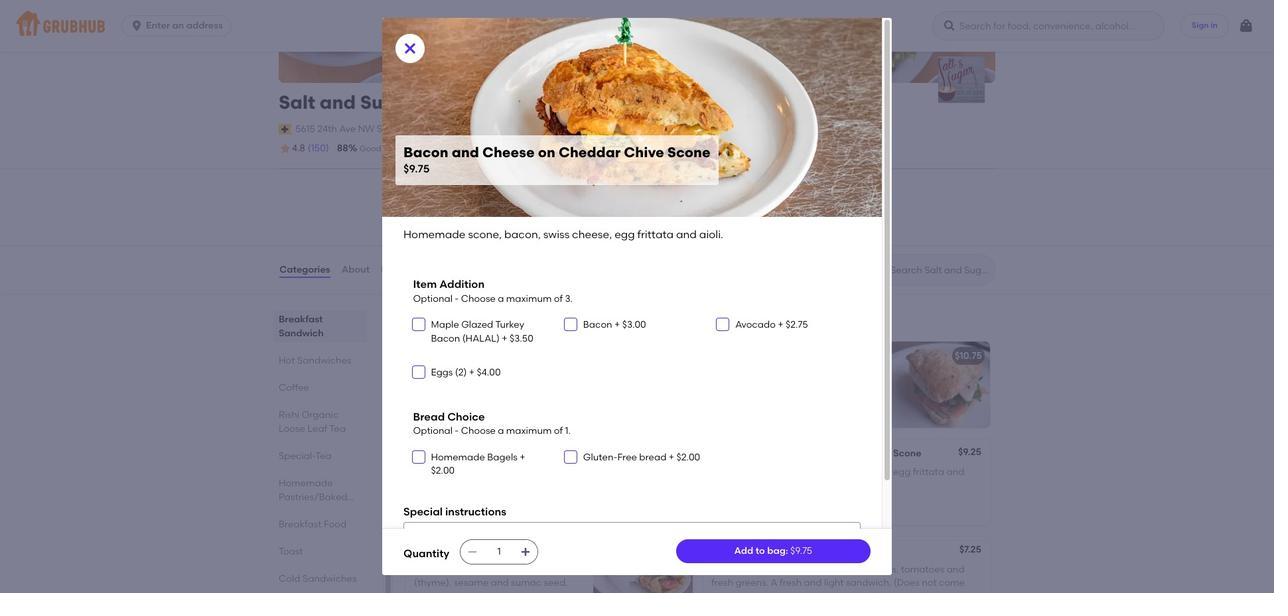 Task type: describe. For each thing, give the bounding box(es) containing it.
chive inside 'bacon and cheese on cheddar chive scone $9.75'
[[624, 144, 664, 161]]

breakfast down item
[[404, 311, 472, 327]]

homemade inside the "homemade bagels + $2.00"
[[431, 452, 485, 463]]

zaatar manakeesh image
[[594, 537, 693, 594]]

address
[[186, 20, 223, 31]]

ave
[[339, 123, 356, 135]]

homemade flat bread with zaatar (thyme), sesame and sumac seed, served with cucumbers a
[[414, 564, 569, 594]]

bacon, inside homemade scone, bacon, swiss cheese, egg frittata and aioli.
[[502, 369, 534, 381]]

salt
[[279, 91, 315, 114]]

swiss inside "homemade scone, turkey, swiss cheese, egg frittata and aioli."
[[831, 467, 854, 478]]

time
[[447, 144, 465, 153]]

bacon inside the maple glazed turkey bacon (halal)
[[431, 333, 460, 344]]

•
[[411, 123, 415, 135]]

1 fresh from the left
[[712, 578, 734, 589]]

swiss inside homemade scone, swiss cheese, egg frittata, homemade tomato jam, and spinach.
[[503, 467, 526, 478]]

1 horizontal spatial labneh
[[768, 546, 802, 557]]

pastries/baked
[[279, 492, 348, 503]]

(150)
[[308, 143, 329, 154]]

scone down bacon + $3.00 at the bottom of page
[[588, 350, 616, 362]]

(2)
[[455, 367, 467, 378]]

svg image left avocado
[[719, 321, 727, 329]]

bread for flat
[[488, 564, 515, 576]]

seed,
[[544, 578, 568, 589]]

see
[[543, 181, 562, 193]]

on time delivery
[[434, 144, 497, 153]]

1366
[[462, 123, 482, 135]]

• (206) 708-1366
[[411, 123, 482, 135]]

on for bacon and cheese on cheddar chive scone
[[503, 350, 514, 362]]

bacon for bacon and cheese on cheddar chive scone $9.75
[[404, 144, 449, 161]]

- for addition
[[455, 293, 459, 305]]

pita
[[794, 564, 812, 576]]

a inside "item addition optional - choose a maximum of 3."
[[498, 293, 504, 305]]

choice
[[448, 411, 485, 423]]

scone, for bacon
[[470, 369, 500, 381]]

switch to pickup button
[[622, 200, 721, 230]]

+ left '$3.50'
[[502, 333, 508, 344]]

on right veggie
[[448, 448, 460, 459]]

instructions
[[445, 506, 507, 518]]

(206) 708-1366 button
[[418, 123, 482, 136]]

eggs (2) + $4.00
[[431, 367, 501, 378]]

102
[[394, 123, 408, 135]]

breakfast inside homemade pastries/baked goods breakfast food
[[279, 519, 322, 530]]

eggs
[[431, 367, 453, 378]]

subscription pass image
[[279, 124, 292, 135]]

svg image up salt and sugar cafe and bakery logo at the top of the page
[[943, 19, 957, 33]]

good food
[[360, 144, 401, 153]]

$3.00
[[623, 320, 646, 331]]

turkey inside the maple glazed turkey bacon (halal)
[[496, 320, 524, 331]]

bag:
[[768, 546, 788, 557]]

0 horizontal spatial with
[[446, 591, 465, 594]]

and inside the homemade flat bread with zaatar (thyme), sesame and sumac seed, served with cucumbers a
[[491, 578, 509, 589]]

cheese for turkey and cheese on a cheddar chive scone
[[764, 448, 798, 459]]

svg image right in
[[1239, 18, 1255, 34]]

greens.
[[736, 578, 769, 589]]

frittata for bacon and cheese on cheddar chive scone
[[471, 383, 503, 394]]

star icon image
[[279, 142, 292, 155]]

svg image inside the enter an address button
[[130, 19, 143, 33]]

optional for item
[[413, 293, 453, 305]]

bread
[[413, 411, 445, 423]]

bagels
[[487, 452, 518, 463]]

a up turkey,
[[814, 448, 820, 459]]

on for turkey and cheese on a cheddar chive scone
[[800, 448, 812, 459]]

delivery
[[467, 144, 497, 153]]

of for choice
[[554, 426, 563, 437]]

to for switch to pickup
[[666, 209, 676, 220]]

and inside "homemade scone, turkey, swiss cheese, egg frittata and aioli."
[[947, 467, 965, 478]]

in
[[1211, 21, 1218, 30]]

$2.00 inside the "homemade bagels + $2.00"
[[431, 465, 455, 477]]

92
[[412, 143, 423, 154]]

an
[[172, 20, 184, 31]]

cheese, down check
[[572, 228, 612, 241]]

labneh served on pita bread, cucumbers, tomatoes and fresh greens. a fresh and light sandwich. (does not come with eggs but would make a wonderful addition).
[[712, 564, 965, 594]]

2 vertical spatial sandwich
[[804, 546, 849, 557]]

0 horizontal spatial $7.25
[[663, 546, 685, 557]]

bread,
[[814, 564, 844, 576]]

eggs
[[733, 591, 755, 594]]

spinach.
[[456, 494, 494, 505]]

4.8
[[292, 143, 305, 154]]

2 fresh from the left
[[780, 578, 802, 589]]

sign in button
[[1181, 14, 1230, 38]]

enter an address
[[146, 20, 223, 31]]

light
[[824, 578, 844, 589]]

veggie on a cheddar chive scone image
[[594, 439, 693, 526]]

maximum for addition
[[506, 293, 552, 305]]

+ $3.50
[[500, 333, 534, 344]]

frittata,
[[434, 480, 468, 492]]

reviews button
[[380, 246, 419, 294]]

special
[[404, 506, 443, 518]]

0 horizontal spatial sandwich
[[279, 328, 324, 339]]

$9.75 inside 'bacon and cheese on cheddar chive scone $9.75'
[[404, 163, 430, 176]]

95
[[507, 143, 518, 154]]

main navigation navigation
[[0, 0, 1275, 52]]

rishi
[[279, 410, 300, 421]]

aioli. for bacon and cheese on cheddar chive scone
[[525, 383, 546, 394]]

enter an address button
[[122, 15, 237, 37]]

flat
[[470, 564, 485, 576]]

on for bacon and cheese on cheddar chive scone $9.75
[[538, 144, 556, 161]]

a inside labneh served on pita bread, cucumbers, tomatoes and fresh greens. a fresh and light sandwich. (does not come with eggs but would make a wonderful addition).
[[831, 591, 838, 594]]

bakery
[[510, 91, 574, 114]]

zaatar manakeesh
[[414, 546, 500, 557]]

+ inside the "homemade bagels + $2.00"
[[520, 452, 526, 463]]

homemade inside the homemade flat bread with zaatar (thyme), sesame and sumac seed, served with cucumbers a
[[414, 564, 468, 576]]

order
[[561, 144, 582, 153]]

hot
[[279, 355, 295, 366]]

sandwich.
[[846, 578, 892, 589]]

ste
[[377, 123, 391, 135]]

bacon and cheese on cheddar chive scone
[[414, 350, 616, 362]]

coffee
[[279, 382, 309, 394]]

maximum for choice
[[506, 426, 552, 437]]

special instructions
[[404, 506, 507, 518]]

egg inside homemade scone, swiss cheese, egg frittata, homemade tomato jam, and spinach.
[[414, 480, 432, 492]]

svg image for gluten-free bread + $2.00
[[567, 453, 575, 461]]

0 vertical spatial $2.00
[[677, 452, 701, 463]]

svg image for eggs (2) + $4.00
[[415, 368, 423, 376]]

0 vertical spatial frittata
[[638, 228, 674, 241]]

- for choice
[[455, 426, 459, 437]]

choose for choice
[[461, 426, 496, 437]]

veggie
[[414, 448, 446, 459]]

cold sandwiches
[[279, 574, 357, 585]]

item
[[413, 278, 437, 291]]

24th
[[317, 123, 337, 135]]

choose for addition
[[461, 293, 496, 305]]

and inside 'bacon and cheese on cheddar chive scone $9.75'
[[452, 144, 479, 161]]

homemade inside homemade pastries/baked goods breakfast food
[[279, 478, 333, 489]]

0 vertical spatial scone,
[[468, 228, 502, 241]]

$10.75 button
[[704, 342, 991, 428]]

salmon lox on cheddar chive scone image
[[891, 342, 991, 428]]

bacon and cheese on cheddar chive scone $9.75
[[404, 144, 711, 176]]

homemade bagels + $2.00
[[431, 452, 526, 477]]

swiss down check
[[544, 228, 570, 241]]

you.
[[710, 181, 731, 193]]

(halal)
[[463, 333, 500, 344]]

come
[[939, 578, 965, 589]]

chive up "homemade scone, turkey, swiss cheese, egg frittata and aioli."
[[865, 448, 891, 459]]

cheddar up scone,
[[470, 448, 511, 459]]

svg image for homemade bagels + $2.00
[[415, 453, 423, 461]]

food
[[383, 144, 401, 153]]

food
[[324, 519, 347, 530]]

scone down 1.
[[541, 448, 570, 459]]

88
[[337, 143, 348, 154]]

0 vertical spatial bacon,
[[505, 228, 541, 241]]

turkey and cheese on a cheddar chive scone
[[712, 448, 922, 459]]

bacon for bacon and cheese on cheddar chive scone
[[414, 350, 444, 362]]

gluten-free bread + $2.00
[[583, 452, 701, 463]]



Task type: locate. For each thing, give the bounding box(es) containing it.
cheese inside 'bacon and cheese on cheddar chive scone $9.75'
[[483, 144, 535, 161]]

1 vertical spatial frittata
[[471, 383, 503, 394]]

5615
[[296, 123, 315, 135]]

svg image left 'maple'
[[415, 321, 423, 329]]

maximum up bagels
[[506, 426, 552, 437]]

to left you.
[[696, 181, 707, 193]]

0 vertical spatial tea
[[330, 423, 346, 435]]

$2.00 up the frittata, on the left of page
[[431, 465, 455, 477]]

tomatoes
[[901, 564, 945, 576]]

0 horizontal spatial frittata
[[471, 383, 503, 394]]

$9.75 up pita on the bottom right
[[791, 546, 813, 557]]

1.
[[565, 426, 571, 437]]

about
[[342, 264, 370, 275]]

0 vertical spatial aioli.
[[700, 228, 724, 241]]

1 vertical spatial served
[[414, 591, 444, 594]]

0 vertical spatial choose
[[461, 293, 496, 305]]

2 of from the top
[[554, 426, 563, 437]]

1 maximum from the top
[[506, 293, 552, 305]]

fresh
[[712, 578, 734, 589], [780, 578, 802, 589]]

1 horizontal spatial turkey
[[712, 448, 741, 459]]

labneh up pita on the bottom right
[[768, 546, 802, 557]]

+ left $3.00
[[615, 320, 620, 331]]

1 vertical spatial $9.75
[[791, 546, 813, 557]]

1 - from the top
[[455, 293, 459, 305]]

0 vertical spatial of
[[554, 293, 563, 305]]

Search Salt and Sugar Cafe and Bakery search field
[[890, 264, 991, 277]]

cheddar up this
[[559, 144, 621, 161]]

of for addition
[[554, 293, 563, 305]]

+ left the $2.75
[[778, 320, 784, 331]]

1 vertical spatial turkey
[[712, 448, 741, 459]]

bread
[[640, 452, 667, 463], [488, 564, 515, 576]]

bacon, left "check" button
[[505, 228, 541, 241]]

switch to pickup
[[633, 209, 709, 220]]

breakfast sandwich up (halal)
[[404, 311, 545, 327]]

cheese, inside homemade scone, bacon, swiss cheese, egg frittata and aioli.
[[414, 383, 449, 394]]

0 vertical spatial served
[[748, 564, 778, 576]]

sumac
[[511, 578, 542, 589]]

1 vertical spatial bread
[[488, 564, 515, 576]]

0 vertical spatial homemade scone, bacon, swiss cheese, egg frittata and aioli.
[[404, 228, 724, 241]]

addition).
[[887, 591, 930, 594]]

homemade pastries/baked goods breakfast food
[[279, 478, 348, 530]]

2 horizontal spatial frittata
[[913, 467, 945, 478]]

bacon up eggs
[[414, 350, 444, 362]]

swiss down bagels
[[503, 467, 526, 478]]

1 horizontal spatial to
[[696, 181, 707, 193]]

salt and sugar cafe and bakery logo image
[[939, 56, 985, 103]]

swiss down bacon and cheese on cheddar chive scone
[[536, 369, 559, 381]]

breakfast up hot
[[279, 314, 323, 325]]

$7.25
[[960, 544, 982, 556], [663, 546, 685, 557]]

to right switch
[[666, 209, 676, 220]]

bacon + $3.00
[[583, 320, 646, 331]]

1 vertical spatial aioli.
[[525, 383, 546, 394]]

swiss
[[544, 228, 570, 241], [536, 369, 559, 381], [503, 467, 526, 478], [831, 467, 854, 478]]

wonderful
[[840, 591, 885, 594]]

bacon,
[[505, 228, 541, 241], [502, 369, 534, 381]]

$2.00 right the free
[[677, 452, 701, 463]]

sugar
[[360, 91, 415, 114]]

homemade scone, turkey, swiss cheese, egg frittata and aioli.
[[712, 467, 965, 492]]

cheese for bacon and cheese on cheddar chive scone
[[466, 350, 500, 362]]

1 vertical spatial -
[[455, 426, 459, 437]]

but
[[757, 591, 772, 594]]

-
[[455, 293, 459, 305], [455, 426, 459, 437]]

1 choose from the top
[[461, 293, 496, 305]]

svg image down 1.
[[567, 453, 575, 461]]

0 horizontal spatial $2.00
[[431, 465, 455, 477]]

leaf
[[308, 423, 327, 435]]

cheese, inside "homemade scone, turkey, swiss cheese, egg frittata and aioli."
[[856, 467, 891, 478]]

sign
[[1192, 21, 1209, 30]]

on left pita on the bottom right
[[780, 564, 792, 576]]

zaatar
[[414, 546, 446, 557], [538, 564, 569, 576]]

708-
[[443, 123, 462, 135]]

about button
[[341, 246, 371, 294]]

sandwiches right the "cold"
[[303, 574, 357, 585]]

optional
[[413, 293, 453, 305], [413, 426, 453, 437]]

svg image
[[415, 368, 423, 376], [415, 453, 423, 461], [567, 453, 575, 461], [521, 547, 531, 558]]

special-tea
[[279, 451, 332, 462]]

with inside labneh served on pita bread, cucumbers, tomatoes and fresh greens. a fresh and light sandwich. (does not come with eggs but would make a wonderful addition).
[[712, 591, 731, 594]]

1 horizontal spatial frittata
[[638, 228, 674, 241]]

scone left $9.25
[[894, 448, 922, 459]]

cold
[[279, 574, 300, 585]]

chive up see if this restaurant delivers to you.
[[624, 144, 664, 161]]

1 vertical spatial $2.00
[[431, 465, 455, 477]]

served inside labneh served on pita bread, cucumbers, tomatoes and fresh greens. a fresh and light sandwich. (does not come with eggs but would make a wonderful addition).
[[748, 564, 778, 576]]

(does
[[894, 578, 920, 589]]

turkey up + $3.50
[[496, 320, 524, 331]]

turkey right $8.50
[[712, 448, 741, 459]]

bacon inside 'bacon and cheese on cheddar chive scone $9.75'
[[404, 144, 449, 161]]

add to bag: $9.75
[[735, 546, 813, 557]]

on down + $3.50
[[503, 350, 514, 362]]

good
[[360, 144, 381, 153]]

scone,
[[468, 228, 502, 241], [470, 369, 500, 381], [768, 467, 797, 478]]

homemade scone, bacon, swiss cheese, egg frittata and aioli. down check
[[404, 228, 724, 241]]

maximum
[[506, 293, 552, 305], [506, 426, 552, 437]]

on inside labneh served on pita bread, cucumbers, tomatoes and fresh greens. a fresh and light sandwich. (does not come with eggs but would make a wonderful addition).
[[780, 564, 792, 576]]

with left eggs
[[712, 591, 731, 594]]

breakfast
[[404, 311, 472, 327], [279, 314, 323, 325], [279, 519, 322, 530]]

of inside "item addition optional - choose a maximum of 3."
[[554, 293, 563, 305]]

cheese, up tomato
[[528, 467, 563, 478]]

- inside bread choice optional - choose a maximum of 1.
[[455, 426, 459, 437]]

1 vertical spatial homemade scone, bacon, swiss cheese, egg frittata and aioli.
[[414, 369, 559, 394]]

2 horizontal spatial to
[[756, 546, 765, 557]]

breakfast sandwich
[[404, 311, 545, 327], [279, 314, 324, 339]]

if
[[565, 181, 572, 193]]

addition
[[440, 278, 485, 291]]

0 horizontal spatial fresh
[[712, 578, 734, 589]]

homemade scone, swiss cheese, egg frittata, homemade tomato jam, and spinach.
[[414, 467, 563, 505]]

$3.50
[[510, 333, 534, 344]]

2 horizontal spatial sandwich
[[804, 546, 849, 557]]

homemade inside homemade scone, swiss cheese, egg frittata, homemade tomato jam, and spinach.
[[414, 467, 468, 478]]

correct
[[529, 144, 559, 153]]

sandwich up hot sandwiches
[[279, 328, 324, 339]]

0 vertical spatial zaatar
[[414, 546, 446, 557]]

fresh up would
[[780, 578, 802, 589]]

on left order
[[538, 144, 556, 161]]

cheddar up "homemade scone, turkey, swiss cheese, egg frittata and aioli."
[[822, 448, 863, 459]]

frittata for turkey and cheese on a cheddar chive scone
[[913, 467, 945, 478]]

0 vertical spatial bread
[[640, 452, 667, 463]]

to inside button
[[666, 209, 676, 220]]

a up veggie on a cheddar chive scone
[[498, 426, 504, 437]]

1 vertical spatial optional
[[413, 426, 453, 437]]

chive up tomato
[[513, 448, 539, 459]]

0 horizontal spatial served
[[414, 591, 444, 594]]

switch
[[633, 209, 664, 220]]

1 of from the top
[[554, 293, 563, 305]]

aioli. for turkey and cheese on a cheddar chive scone
[[712, 480, 733, 492]]

0 vertical spatial maximum
[[506, 293, 552, 305]]

svg image up salt and sugar cafe and bakery
[[402, 40, 418, 56]]

svg image
[[1239, 18, 1255, 34], [130, 19, 143, 33], [943, 19, 957, 33], [402, 40, 418, 56], [415, 321, 423, 329], [567, 321, 575, 329], [719, 321, 727, 329], [468, 547, 478, 558]]

1 horizontal spatial with
[[517, 564, 536, 576]]

aioli. inside "homemade scone, turkey, swiss cheese, egg frittata and aioli."
[[712, 480, 733, 492]]

1 horizontal spatial bread
[[640, 452, 667, 463]]

on inside 'bacon and cheese on cheddar chive scone $9.75'
[[538, 144, 556, 161]]

$2.00
[[677, 452, 701, 463], [431, 465, 455, 477]]

1 horizontal spatial served
[[748, 564, 778, 576]]

optional inside bread choice optional - choose a maximum of 1.
[[413, 426, 453, 437]]

nw
[[358, 123, 375, 135]]

a down light
[[831, 591, 838, 594]]

0 vertical spatial cheese
[[483, 144, 535, 161]]

2 optional from the top
[[413, 426, 453, 437]]

1 horizontal spatial $7.25
[[960, 544, 982, 556]]

tea right leaf
[[330, 423, 346, 435]]

cheddar down '$3.50'
[[516, 350, 557, 362]]

served inside the homemade flat bread with zaatar (thyme), sesame and sumac seed, served with cucumbers a
[[414, 591, 444, 594]]

svg image right input item quantity number field
[[521, 547, 531, 558]]

turkey,
[[800, 467, 829, 478]]

maximum inside bread choice optional - choose a maximum of 1.
[[506, 426, 552, 437]]

fresh up eggs
[[712, 578, 734, 589]]

maximum inside "item addition optional - choose a maximum of 3."
[[506, 293, 552, 305]]

scone, left turkey,
[[768, 467, 797, 478]]

swiss right turkey,
[[831, 467, 854, 478]]

1 horizontal spatial sandwich
[[476, 311, 545, 327]]

0 vertical spatial $9.75
[[404, 163, 430, 176]]

1 vertical spatial scone,
[[470, 369, 500, 381]]

1 vertical spatial of
[[554, 426, 563, 437]]

scone, up addition
[[468, 228, 502, 241]]

1 horizontal spatial breakfast sandwich
[[404, 311, 545, 327]]

veggie on a cheddar chive scone
[[414, 448, 570, 459]]

scone inside 'bacon and cheese on cheddar chive scone $9.75'
[[668, 144, 711, 161]]

choose down 'choice'
[[461, 426, 496, 437]]

0 horizontal spatial $9.75
[[404, 163, 430, 176]]

homemade inside "homemade scone, turkey, swiss cheese, egg frittata and aioli."
[[712, 467, 766, 478]]

$4.00
[[477, 367, 501, 378]]

1 vertical spatial sandwich
[[279, 328, 324, 339]]

a right veggie
[[462, 448, 468, 459]]

svg image left eggs
[[415, 368, 423, 376]]

cheddar inside 'bacon and cheese on cheddar chive scone $9.75'
[[559, 144, 621, 161]]

0 vertical spatial sandwich
[[476, 311, 545, 327]]

2 vertical spatial to
[[756, 546, 765, 557]]

0 vertical spatial to
[[696, 181, 707, 193]]

1 vertical spatial to
[[666, 209, 676, 220]]

labneh down add at the bottom right
[[712, 564, 746, 576]]

optional down item
[[413, 293, 453, 305]]

svg image down 3.
[[567, 321, 575, 329]]

choose
[[461, 293, 496, 305], [461, 426, 496, 437]]

sesame
[[454, 578, 489, 589]]

+ right (2)
[[469, 367, 475, 378]]

2 vertical spatial frittata
[[913, 467, 945, 478]]

cheese, down eggs
[[414, 383, 449, 394]]

salt and sugar cafe and bakery
[[279, 91, 574, 114]]

2 maximum from the top
[[506, 426, 552, 437]]

svg image up flat
[[468, 547, 478, 558]]

tea inside rishi organic loose leaf tea
[[330, 423, 346, 435]]

item addition optional - choose a maximum of 3.
[[413, 278, 573, 305]]

egg inside "homemade scone, turkey, swiss cheese, egg frittata and aioli."
[[893, 467, 911, 478]]

0 horizontal spatial labneh
[[712, 564, 746, 576]]

2 choose from the top
[[461, 426, 496, 437]]

choose inside bread choice optional - choose a maximum of 1.
[[461, 426, 496, 437]]

0 vertical spatial sandwiches
[[297, 355, 352, 366]]

with down sesame
[[446, 591, 465, 594]]

0 horizontal spatial to
[[666, 209, 676, 220]]

optional inside "item addition optional - choose a maximum of 3."
[[413, 293, 453, 305]]

tea down leaf
[[315, 451, 332, 462]]

+ right the free
[[669, 452, 675, 463]]

a up the maple glazed turkey bacon (halal)
[[498, 293, 504, 305]]

a inside bread choice optional - choose a maximum of 1.
[[498, 426, 504, 437]]

to right add at the bottom right
[[756, 546, 765, 557]]

0 horizontal spatial bread
[[488, 564, 515, 576]]

zaatar inside the homemade flat bread with zaatar (thyme), sesame and sumac seed, served with cucumbers a
[[538, 564, 569, 576]]

0 vertical spatial -
[[455, 293, 459, 305]]

0 horizontal spatial breakfast sandwich
[[279, 314, 324, 339]]

1 horizontal spatial $2.00
[[677, 452, 701, 463]]

Input item quantity number field
[[485, 540, 514, 564]]

1 vertical spatial bacon,
[[502, 369, 534, 381]]

0 vertical spatial optional
[[413, 293, 453, 305]]

scone,
[[470, 467, 501, 478]]

delivers
[[653, 181, 694, 193]]

2 - from the top
[[455, 426, 459, 437]]

optional down bread
[[413, 426, 453, 437]]

and inside homemade scone, swiss cheese, egg frittata, homemade tomato jam, and spinach.
[[436, 494, 454, 505]]

zaatar up the (thyme),
[[414, 546, 446, 557]]

rishi organic loose leaf tea
[[279, 410, 346, 435]]

bread inside the homemade flat bread with zaatar (thyme), sesame and sumac seed, served with cucumbers a
[[488, 564, 515, 576]]

would
[[775, 591, 802, 594]]

cheese, right turkey,
[[856, 467, 891, 478]]

1 vertical spatial tea
[[315, 451, 332, 462]]

0 horizontal spatial turkey
[[496, 320, 524, 331]]

scone, right (2)
[[470, 369, 500, 381]]

$9.25
[[959, 447, 982, 458]]

1 vertical spatial maximum
[[506, 426, 552, 437]]

frittata inside "homemade scone, turkey, swiss cheese, egg frittata and aioli."
[[913, 467, 945, 478]]

search icon image
[[870, 262, 886, 278]]

0 vertical spatial turkey
[[496, 320, 524, 331]]

sandwiches
[[297, 355, 352, 366], [303, 574, 357, 585]]

served up greens.
[[748, 564, 778, 576]]

2 vertical spatial aioli.
[[712, 480, 733, 492]]

1 vertical spatial zaatar
[[538, 564, 569, 576]]

2 horizontal spatial with
[[712, 591, 731, 594]]

sandwich up bread,
[[804, 546, 849, 557]]

choose down addition
[[461, 293, 496, 305]]

bacon for bacon + $3.00
[[583, 320, 613, 331]]

bacon, down bacon and cheese on cheddar chive scone
[[502, 369, 534, 381]]

homemade scone, bacon, swiss cheese, egg frittata and aioli. down bacon and cheese on cheddar chive scone
[[414, 369, 559, 394]]

(thyme),
[[414, 578, 452, 589]]

of left 3.
[[554, 293, 563, 305]]

labneh inside labneh served on pita bread, cucumbers, tomatoes and fresh greens. a fresh and light sandwich. (does not come with eggs but would make a wonderful addition).
[[712, 564, 746, 576]]

add
[[735, 546, 754, 557]]

1 vertical spatial cheese
[[466, 350, 500, 362]]

1 vertical spatial choose
[[461, 426, 496, 437]]

with up "sumac"
[[517, 564, 536, 576]]

0 horizontal spatial zaatar
[[414, 546, 446, 557]]

2 vertical spatial scone,
[[768, 467, 797, 478]]

1 horizontal spatial zaatar
[[538, 564, 569, 576]]

manakeesh
[[448, 546, 500, 557]]

zaatar up seed,
[[538, 564, 569, 576]]

sandwich up + $3.50
[[476, 311, 545, 327]]

cheese for bacon and cheese on cheddar chive scone $9.75
[[483, 144, 535, 161]]

- down addition
[[455, 293, 459, 305]]

1 vertical spatial sandwiches
[[303, 574, 357, 585]]

5615 24th ave nw ste 102 button
[[295, 122, 409, 137]]

choose inside "item addition optional - choose a maximum of 3."
[[461, 293, 496, 305]]

bread for free
[[640, 452, 667, 463]]

sign in
[[1192, 21, 1218, 30]]

chive
[[624, 144, 664, 161], [559, 350, 585, 362], [513, 448, 539, 459], [865, 448, 891, 459]]

sandwiches for hot sandwiches
[[297, 355, 352, 366]]

- down 'choice'
[[455, 426, 459, 437]]

$2.75
[[786, 320, 808, 331]]

optional for bread
[[413, 426, 453, 437]]

Special instructions text field
[[404, 523, 861, 572]]

0 vertical spatial labneh
[[768, 546, 802, 557]]

- inside "item addition optional - choose a maximum of 3."
[[455, 293, 459, 305]]

to for add to bag: $9.75
[[756, 546, 765, 557]]

+ right bagels
[[520, 452, 526, 463]]

of inside bread choice optional - choose a maximum of 1.
[[554, 426, 563, 437]]

scone
[[668, 144, 711, 161], [588, 350, 616, 362], [541, 448, 570, 459], [894, 448, 922, 459]]

svg image down bread
[[415, 453, 423, 461]]

1 vertical spatial labneh
[[712, 564, 746, 576]]

on
[[434, 144, 445, 153]]

special-
[[279, 451, 315, 462]]

free
[[618, 452, 637, 463]]

scone up delivers
[[668, 144, 711, 161]]

scone, for turkey
[[768, 467, 797, 478]]

bacon down 'maple'
[[431, 333, 460, 344]]

sandwiches for cold sandwiches
[[303, 574, 357, 585]]

chive down bacon + $3.00 at the bottom of page
[[559, 350, 585, 362]]

bread right the free
[[640, 452, 667, 463]]

1 horizontal spatial fresh
[[780, 578, 802, 589]]

breakfast down goods
[[279, 519, 322, 530]]

breakfast sandwich up hot sandwiches
[[279, 314, 324, 339]]

bacon left $3.00
[[583, 320, 613, 331]]

$8.50
[[661, 448, 685, 459]]

$9.75 down the 92
[[404, 163, 430, 176]]

$9.75
[[404, 163, 430, 176], [791, 546, 813, 557]]

cheese, inside homemade scone, swiss cheese, egg frittata, homemade tomato jam, and spinach.
[[528, 467, 563, 478]]

5615 24th ave nw ste 102
[[296, 123, 408, 135]]

bread down input item quantity number field
[[488, 564, 515, 576]]

avocado + $2.75
[[736, 320, 808, 331]]

2 vertical spatial cheese
[[764, 448, 798, 459]]

1 horizontal spatial $9.75
[[791, 546, 813, 557]]

swiss inside homemade scone, bacon, swiss cheese, egg frittata and aioli.
[[536, 369, 559, 381]]

maximum left 3.
[[506, 293, 552, 305]]

1 optional from the top
[[413, 293, 453, 305]]

sandwiches right hot
[[297, 355, 352, 366]]

frittata
[[638, 228, 674, 241], [471, 383, 503, 394], [913, 467, 945, 478]]

this
[[574, 181, 593, 193]]

categories
[[280, 264, 330, 275]]

of left 1.
[[554, 426, 563, 437]]

scone, inside "homemade scone, turkey, swiss cheese, egg frittata and aioli."
[[768, 467, 797, 478]]

served down the (thyme),
[[414, 591, 444, 594]]

hot sandwiches
[[279, 355, 352, 366]]

restaurant
[[596, 181, 651, 193]]



Task type: vqa. For each thing, say whether or not it's contained in the screenshot.
Game
no



